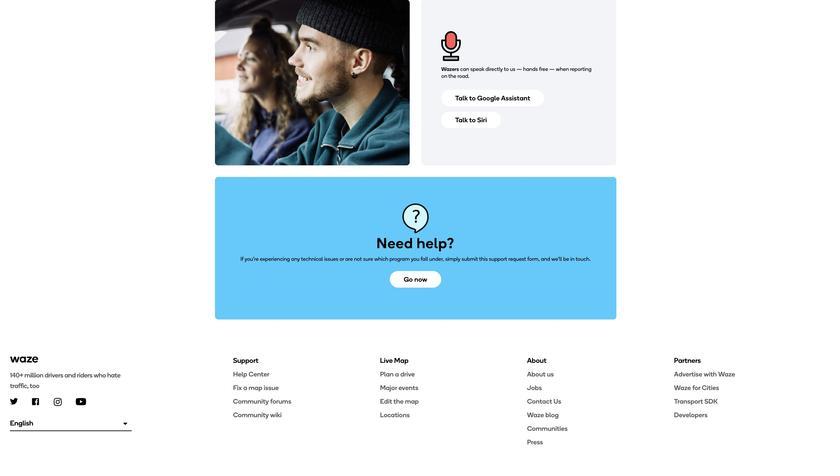 Task type: locate. For each thing, give the bounding box(es) containing it.
1 vertical spatial us
[[548, 371, 554, 379]]

road.
[[458, 73, 470, 79]]

a
[[395, 371, 399, 379], [243, 385, 247, 393]]

140+
[[10, 372, 23, 380]]

waze blog
[[528, 412, 559, 420]]

community forums
[[233, 398, 292, 406]]

edit the map link
[[380, 398, 528, 406]]

community
[[233, 398, 269, 406], [233, 412, 269, 420]]

1 — from the left
[[517, 66, 523, 72]]

us inside the "can speak directly to us — hands free — when reporting on the road."
[[511, 66, 516, 72]]

community for community forums
[[233, 398, 269, 406]]

press link
[[528, 439, 675, 447]]

140+ million drivers and riders who hate traffic, too
[[10, 372, 121, 391]]

facebook link
[[32, 399, 39, 406]]

instagram image
[[54, 399, 62, 407]]

fall
[[421, 256, 428, 263]]

about inside about us link
[[528, 371, 546, 379]]

advertise with waze
[[675, 371, 736, 379]]

to left the siri
[[470, 116, 476, 124]]

map inside 'link'
[[405, 398, 419, 406]]

jobs
[[528, 385, 542, 393]]

0 horizontal spatial the
[[394, 398, 404, 406]]

support
[[489, 256, 508, 263]]

1 vertical spatial about
[[528, 371, 546, 379]]

and left riders
[[65, 372, 76, 380]]

twitter image
[[10, 399, 18, 405]]

0 horizontal spatial us
[[511, 66, 516, 72]]

0 vertical spatial talk
[[456, 94, 468, 102]]

live
[[380, 357, 393, 365]]

1 horizontal spatial us
[[548, 371, 554, 379]]

2 vertical spatial waze
[[528, 412, 545, 420]]

1 horizontal spatial waze
[[675, 385, 692, 393]]

help center link
[[233, 371, 380, 379]]

0 vertical spatial the
[[449, 73, 457, 79]]

talk down road. in the right top of the page
[[456, 94, 468, 102]]

simply
[[446, 256, 461, 263]]

us up contact us on the bottom of page
[[548, 371, 554, 379]]

instagram link
[[54, 399, 62, 407]]

about for about
[[528, 357, 547, 365]]

riders
[[77, 372, 93, 380]]

about up jobs
[[528, 371, 546, 379]]

2 talk from the top
[[456, 116, 468, 124]]

waze right with
[[719, 371, 736, 379]]

can
[[461, 66, 470, 72]]

jobs link
[[528, 384, 675, 393]]

help center
[[233, 371, 270, 379]]

1 about from the top
[[528, 357, 547, 365]]

0 horizontal spatial a
[[243, 385, 247, 393]]

we'll
[[552, 256, 563, 263]]

center
[[249, 371, 270, 379]]

— right free
[[550, 66, 555, 72]]

or
[[340, 256, 344, 263]]

a right the plan
[[395, 371, 399, 379]]

waze
[[719, 371, 736, 379], [675, 385, 692, 393], [528, 412, 545, 420]]

the right 'edit'
[[394, 398, 404, 406]]

1 horizontal spatial and
[[541, 256, 551, 263]]

waze for cities
[[675, 385, 720, 393]]

talk to google assistant
[[456, 94, 531, 102]]

about
[[528, 357, 547, 365], [528, 371, 546, 379]]

the down wazers
[[449, 73, 457, 79]]

any
[[291, 256, 300, 263]]

contact us
[[528, 398, 562, 406]]

to for google
[[470, 94, 476, 102]]

1 vertical spatial to
[[470, 94, 476, 102]]

1 talk from the top
[[456, 94, 468, 102]]

a right fix
[[243, 385, 247, 393]]

to right the directly
[[504, 66, 509, 72]]

program
[[390, 256, 410, 263]]

waze for waze for cities
[[675, 385, 692, 393]]

blog
[[546, 412, 559, 420]]

drivers
[[45, 372, 63, 380]]

developers link
[[675, 411, 822, 420]]

you're
[[245, 256, 259, 263]]

—
[[517, 66, 523, 72], [550, 66, 555, 72]]

community wiki link
[[233, 411, 380, 420]]

0 vertical spatial waze
[[719, 371, 736, 379]]

0 horizontal spatial waze
[[528, 412, 545, 420]]

contact
[[528, 398, 553, 406]]

1 vertical spatial waze
[[675, 385, 692, 393]]

plan a drive
[[380, 371, 415, 379]]

hands
[[524, 66, 538, 72]]

a for fix
[[243, 385, 247, 393]]

0 vertical spatial map
[[249, 385, 263, 393]]

talk inside talk to google assistant link
[[456, 94, 468, 102]]

with
[[704, 371, 718, 379]]

0 vertical spatial to
[[504, 66, 509, 72]]

talk inside talk to siri link
[[456, 116, 468, 124]]

1 vertical spatial talk
[[456, 116, 468, 124]]

{{ data.sidebar.logolink.text }} image
[[10, 357, 39, 364]]

and
[[541, 256, 551, 263], [65, 372, 76, 380]]

1 horizontal spatial map
[[405, 398, 419, 406]]

1 vertical spatial community
[[233, 412, 269, 420]]

talk to google assistant link
[[442, 90, 545, 107]]

map down the center
[[249, 385, 263, 393]]

2 about from the top
[[528, 371, 546, 379]]

0 horizontal spatial —
[[517, 66, 523, 72]]

1 vertical spatial a
[[243, 385, 247, 393]]

community down "fix a map issue"
[[233, 398, 269, 406]]

transport
[[675, 398, 704, 406]]

who
[[94, 372, 106, 380]]

siri
[[478, 116, 487, 124]]

talk for talk to siri
[[456, 116, 468, 124]]

2 community from the top
[[233, 412, 269, 420]]

1 vertical spatial the
[[394, 398, 404, 406]]

about up about us
[[528, 357, 547, 365]]

transport sdk link
[[675, 398, 822, 406]]

1 horizontal spatial a
[[395, 371, 399, 379]]

0 vertical spatial a
[[395, 371, 399, 379]]

1 community from the top
[[233, 398, 269, 406]]

major events
[[380, 385, 419, 393]]

plan
[[380, 371, 394, 379]]

map
[[249, 385, 263, 393], [405, 398, 419, 406]]

forums
[[270, 398, 292, 406]]

form,
[[528, 256, 540, 263]]

technical
[[301, 256, 323, 263]]

hate
[[107, 372, 121, 380]]

1 horizontal spatial the
[[449, 73, 457, 79]]

community for community wiki
[[233, 412, 269, 420]]

2 horizontal spatial waze
[[719, 371, 736, 379]]

support
[[233, 357, 259, 365]]

and left the we'll
[[541, 256, 551, 263]]

community forums link
[[233, 398, 380, 406]]

1 vertical spatial and
[[65, 372, 76, 380]]

drive
[[401, 371, 415, 379]]

waze down contact
[[528, 412, 545, 420]]

us left hands
[[511, 66, 516, 72]]

1 vertical spatial map
[[405, 398, 419, 406]]

edit
[[380, 398, 393, 406]]

google
[[478, 94, 500, 102]]

this
[[480, 256, 488, 263]]

major events link
[[380, 384, 528, 393]]

talk left the siri
[[456, 116, 468, 124]]

to left google
[[470, 94, 476, 102]]

2 — from the left
[[550, 66, 555, 72]]

the
[[449, 73, 457, 79], [394, 398, 404, 406]]

1 horizontal spatial —
[[550, 66, 555, 72]]

community wiki
[[233, 412, 282, 420]]

community down community forums
[[233, 412, 269, 420]]

0 vertical spatial community
[[233, 398, 269, 406]]

advertise
[[675, 371, 703, 379]]

2 vertical spatial to
[[470, 116, 476, 124]]

waze left for
[[675, 385, 692, 393]]

0 vertical spatial us
[[511, 66, 516, 72]]

a for plan
[[395, 371, 399, 379]]

map inside fix a map issue link
[[249, 385, 263, 393]]

and inside 140+ million drivers and riders who hate traffic, too
[[65, 372, 76, 380]]

the inside the "can speak directly to us — hands free — when reporting on the road."
[[449, 73, 457, 79]]

submit
[[462, 256, 479, 263]]

talk to siri
[[456, 116, 487, 124]]

to inside the "can speak directly to us — hands free — when reporting on the road."
[[504, 66, 509, 72]]

wazers
[[442, 66, 459, 72]]

us
[[511, 66, 516, 72], [548, 371, 554, 379]]

map down events
[[405, 398, 419, 406]]

0 horizontal spatial and
[[65, 372, 76, 380]]

0 vertical spatial about
[[528, 357, 547, 365]]

0 horizontal spatial map
[[249, 385, 263, 393]]

— left hands
[[517, 66, 523, 72]]



Task type: vqa. For each thing, say whether or not it's contained in the screenshot.
left —
yes



Task type: describe. For each thing, give the bounding box(es) containing it.
fix a map issue
[[233, 385, 279, 393]]

map for a
[[249, 385, 263, 393]]

go now
[[404, 276, 428, 284]]

about us
[[528, 371, 554, 379]]

plan a drive link
[[380, 371, 528, 379]]

transport sdk
[[675, 398, 718, 406]]

for
[[693, 385, 701, 393]]

contact us link
[[528, 398, 675, 406]]

the inside 'link'
[[394, 398, 404, 406]]

edit the map
[[380, 398, 419, 406]]

sure
[[364, 256, 373, 263]]

assistant
[[502, 94, 531, 102]]

are
[[346, 256, 353, 263]]

live map
[[380, 357, 409, 365]]

speak
[[471, 66, 485, 72]]

on
[[442, 73, 448, 79]]

fix
[[233, 385, 242, 393]]

english
[[10, 420, 33, 428]]

talk for talk to google assistant
[[456, 94, 468, 102]]

talk to siri link
[[442, 112, 501, 128]]

if
[[241, 256, 244, 263]]

go
[[404, 276, 413, 284]]

touch.
[[576, 256, 591, 263]]

locations
[[380, 412, 410, 420]]

when
[[556, 66, 569, 72]]

if you're experiencing any technical issues or are not sure which program you fall under, simply submit this support request form, and we'll be in touch.
[[241, 256, 591, 263]]

million
[[24, 372, 43, 380]]

free
[[540, 66, 549, 72]]

in
[[571, 256, 575, 263]]

waze for waze blog
[[528, 412, 545, 420]]

locations link
[[380, 411, 528, 420]]

wiki
[[270, 412, 282, 420]]

about for about us
[[528, 371, 546, 379]]

developers
[[675, 412, 708, 420]]

can speak directly to us — hands free — when reporting on the road.
[[442, 66, 592, 79]]

events
[[399, 385, 419, 393]]

directly
[[486, 66, 503, 72]]

you
[[411, 256, 420, 263]]

help
[[233, 371, 247, 379]]

reporting
[[571, 66, 592, 72]]

now
[[415, 276, 428, 284]]

fix a map issue link
[[233, 384, 380, 393]]

us
[[554, 398, 562, 406]]

be
[[564, 256, 570, 263]]

english link
[[10, 416, 132, 432]]

help?
[[417, 235, 455, 253]]

need
[[377, 235, 414, 253]]

to for siri
[[470, 116, 476, 124]]

not
[[354, 256, 362, 263]]

youtube image
[[76, 399, 86, 406]]

0 vertical spatial and
[[541, 256, 551, 263]]

sdk
[[705, 398, 718, 406]]

which
[[375, 256, 389, 263]]

under,
[[430, 256, 444, 263]]

communities
[[528, 425, 568, 433]]

map for the
[[405, 398, 419, 406]]

cities
[[703, 385, 720, 393]]

press
[[528, 439, 544, 447]]

too
[[30, 383, 39, 391]]

twitter link
[[10, 399, 18, 405]]

request
[[509, 256, 527, 263]]

about us link
[[528, 371, 675, 379]]

caret down image
[[123, 421, 127, 428]]

issues
[[324, 256, 339, 263]]

youtube link
[[76, 399, 86, 406]]

major
[[380, 385, 398, 393]]

advertise with waze link
[[675, 371, 822, 379]]

traffic,
[[10, 383, 29, 391]]

map
[[395, 357, 409, 365]]

communities link
[[528, 425, 675, 434]]

need help?
[[377, 235, 455, 253]]

experiencing
[[260, 256, 290, 263]]

facebook image
[[32, 399, 39, 406]]

waze for cities link
[[675, 384, 822, 393]]



